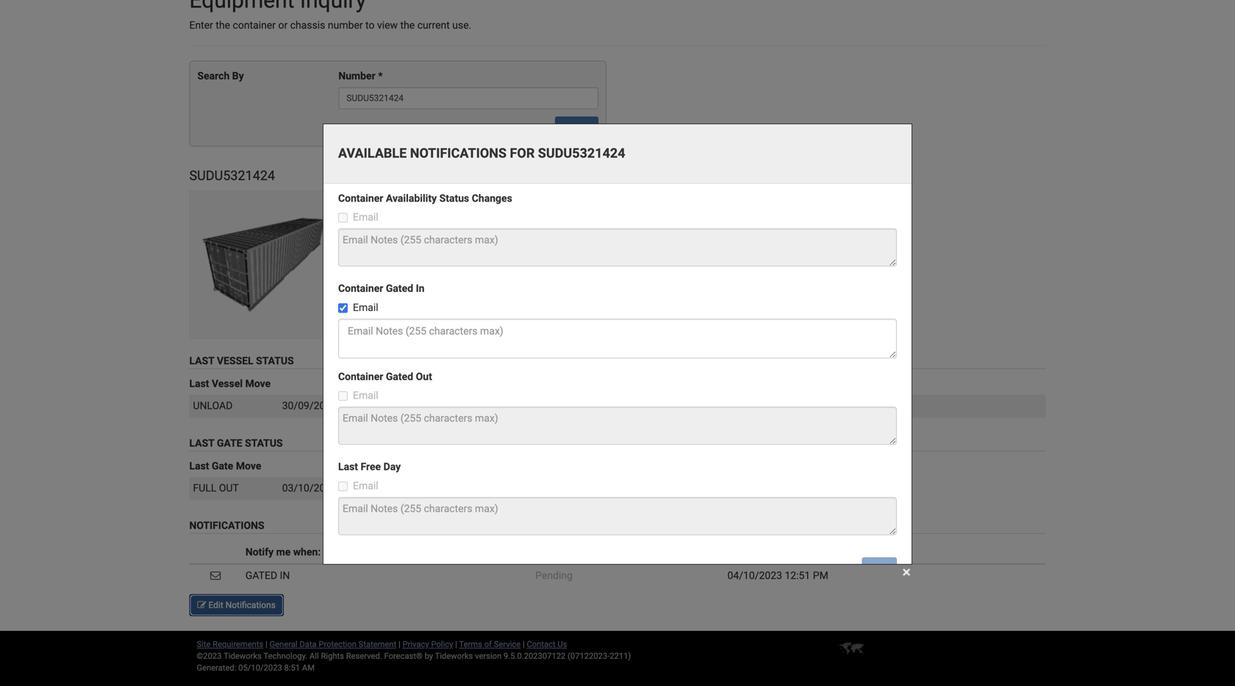 Task type: vqa. For each thing, say whether or not it's contained in the screenshot.
Contact
yes



Task type: describe. For each thing, give the bounding box(es) containing it.
clear button
[[516, 117, 553, 139]]

1 the from the left
[[216, 19, 230, 31]]

number
[[339, 70, 376, 82]]

line: maersk (mae)
[[409, 192, 506, 204]]

12:40
[[340, 400, 365, 412]]

us
[[558, 639, 567, 649]]

0 vertical spatial notifications
[[189, 520, 265, 532]]

last for last vessel move
[[189, 378, 209, 390]]

4 | from the left
[[523, 639, 525, 649]]

full inside category: import status: full
[[444, 236, 460, 248]]

9.5.0.202307122
[[504, 651, 566, 661]]

03/10/2023
[[282, 482, 337, 494]]

2 the from the left
[[401, 19, 415, 31]]

gross
[[409, 265, 436, 277]]

edit
[[209, 600, 223, 610]]

full
[[193, 482, 217, 494]]

pm
[[813, 570, 829, 582]]

2211)
[[610, 651, 631, 661]]

clear
[[524, 122, 545, 133]]

40dr image
[[189, 191, 338, 339]]

04/10/2023 12:51 pm
[[728, 570, 829, 582]]

data
[[300, 639, 317, 649]]

view
[[377, 19, 398, 31]]

by
[[232, 70, 244, 82]]

technology.
[[264, 651, 308, 661]]

use.
[[453, 19, 472, 31]]

last for last gate move
[[189, 460, 209, 472]]

last for last gate status
[[189, 437, 214, 449]]

last vessel status
[[189, 355, 294, 367]]

tideworks
[[435, 651, 473, 661]]

by
[[425, 651, 433, 661]]

full out
[[193, 482, 239, 494]]

site
[[197, 639, 211, 649]]

30/09/2023
[[282, 400, 337, 412]]

me
[[276, 546, 291, 558]]

05/10/2023
[[238, 663, 282, 673]]

category: import status: full
[[409, 221, 486, 248]]

edit notifications link
[[189, 594, 284, 616]]

gate for status
[[217, 437, 242, 449]]

gate for move
[[212, 460, 233, 472]]

weight:
[[439, 265, 473, 277]]

am inside site requirements | general data protection statement | privacy policy | terms of service | contact us ©2023 tideworks technology. all rights reserved. forecast® by tideworks version 9.5.0.202307122 (07122023-2211) generated: 05/10/2023 8:51 am
[[302, 663, 315, 673]]

when:
[[293, 546, 321, 558]]

vessel/voyage
[[409, 378, 478, 390]]

version
[[475, 651, 502, 661]]

out
[[219, 482, 239, 494]]

12:51
[[785, 570, 811, 582]]

general data protection statement link
[[270, 639, 397, 649]]

rights
[[321, 651, 344, 661]]

edit notifications button
[[189, 594, 284, 616]]

enter
[[189, 19, 213, 31]]

envelope o image
[[211, 570, 221, 581]]

1 | from the left
[[266, 639, 268, 649]]

03/10/2023 11:35 am
[[282, 482, 383, 494]]

accessory:
[[452, 280, 503, 292]]

notifications inside button
[[226, 600, 276, 610]]

(07122023-
[[568, 651, 610, 661]]

search for search by
[[198, 70, 230, 82]]

last vessel move
[[189, 378, 271, 390]]

statement
[[359, 639, 397, 649]]

enter the container or chassis number to view the current use.
[[189, 19, 472, 31]]

status:
[[409, 236, 441, 248]]

general
[[270, 639, 298, 649]]

reserved.
[[346, 651, 382, 661]]

of
[[485, 639, 492, 649]]

search by
[[198, 70, 244, 82]]

or
[[278, 19, 288, 31]]

import inside category: import status: full
[[455, 221, 486, 233]]

number
[[328, 19, 363, 31]]

3 | from the left
[[455, 639, 458, 649]]

Number * text field
[[339, 87, 599, 109]]

site requirements | general data protection statement | privacy policy | terms of service | contact us ©2023 tideworks technology. all rights reserved. forecast® by tideworks version 9.5.0.202307122 (07122023-2211) generated: 05/10/2023 8:51 am
[[197, 639, 631, 673]]

privacy
[[403, 639, 429, 649]]

number *
[[339, 70, 383, 82]]

all
[[310, 651, 319, 661]]

2 | from the left
[[399, 639, 401, 649]]

status for last gate status
[[245, 437, 283, 449]]



Task type: locate. For each thing, give the bounding box(es) containing it.
status
[[256, 355, 294, 367], [245, 437, 283, 449]]

30/09/2023 12:40 am
[[282, 400, 383, 412]]

2 vertical spatial am
[[302, 663, 315, 673]]

1 vertical spatial am
[[368, 482, 383, 494]]

(mae)
[[477, 192, 506, 204]]

last up the unload
[[189, 378, 209, 390]]

chassis
[[290, 19, 325, 31]]

| up 9.5.0.202307122
[[523, 639, 525, 649]]

1 horizontal spatial the
[[401, 19, 415, 31]]

in
[[280, 570, 290, 582]]

gross weight: 8.40 mt required accessory:
[[409, 265, 514, 292]]

search button
[[555, 117, 599, 139]]

1 vertical spatial move
[[236, 460, 261, 472]]

line:
[[409, 192, 431, 204]]

am down all
[[302, 663, 315, 673]]

am for 03/10/2023 11:35 am
[[368, 482, 383, 494]]

category:
[[409, 221, 453, 233]]

the right view
[[401, 19, 415, 31]]

last for last vessel status
[[189, 355, 214, 367]]

last gate move
[[189, 460, 261, 472]]

*
[[378, 70, 383, 82]]

notifications down 'gated'
[[226, 600, 276, 610]]

vessel for move
[[212, 378, 243, 390]]

generated:
[[197, 663, 236, 673]]

1 vertical spatial gate
[[212, 460, 233, 472]]

1 vertical spatial status
[[245, 437, 283, 449]]

1 vertical spatial import
[[633, 400, 663, 412]]

search left by
[[198, 70, 230, 82]]

required
[[409, 280, 450, 292]]

status up last vessel move
[[256, 355, 294, 367]]

am
[[368, 400, 383, 412], [368, 482, 383, 494], [302, 663, 315, 673]]

1 horizontal spatial import
[[633, 400, 663, 412]]

| left general
[[266, 639, 268, 649]]

last up last vessel move
[[189, 355, 214, 367]]

©2023 tideworks
[[197, 651, 262, 661]]

11:35
[[340, 482, 365, 494]]

0 vertical spatial vessel
[[217, 355, 254, 367]]

status up last gate move
[[245, 437, 283, 449]]

04/10/2023
[[728, 570, 783, 582]]

1 vertical spatial vessel
[[212, 378, 243, 390]]

unload
[[193, 400, 233, 412]]

service
[[494, 639, 521, 649]]

import
[[455, 221, 486, 233], [633, 400, 663, 412]]

am right the 12:40
[[368, 400, 383, 412]]

|
[[266, 639, 268, 649], [399, 639, 401, 649], [455, 639, 458, 649], [523, 639, 525, 649]]

contact
[[527, 639, 556, 649]]

maersk
[[433, 192, 475, 204]]

move for last vessel move
[[245, 378, 271, 390]]

sudu5321424
[[189, 168, 275, 183]]

0 horizontal spatial import
[[455, 221, 486, 233]]

terms
[[459, 639, 483, 649]]

notifications
[[189, 520, 265, 532], [226, 600, 276, 610]]

vessel
[[217, 355, 254, 367], [212, 378, 243, 390]]

status for last vessel status
[[256, 355, 294, 367]]

to
[[366, 19, 375, 31]]

notify me when:
[[246, 546, 321, 558]]

1 vertical spatial search
[[564, 122, 591, 133]]

last
[[189, 355, 214, 367], [189, 378, 209, 390], [189, 437, 214, 449], [189, 460, 209, 472]]

edit notifications
[[206, 600, 276, 610]]

mt
[[499, 265, 514, 277]]

0 vertical spatial full
[[444, 236, 460, 248]]

search
[[198, 70, 230, 82], [564, 122, 591, 133]]

move for last gate move
[[236, 460, 261, 472]]

0 horizontal spatial the
[[216, 19, 230, 31]]

edit image
[[198, 600, 206, 609]]

gated in
[[246, 570, 290, 582]]

gated
[[246, 570, 277, 582]]

search right clear
[[564, 122, 591, 133]]

am right 11:35
[[368, 482, 383, 494]]

last gate status
[[189, 437, 283, 449]]

0 vertical spatial search
[[198, 70, 230, 82]]

maecair/335n
[[413, 400, 486, 412]]

| up forecast®
[[399, 639, 401, 649]]

0 horizontal spatial full
[[444, 236, 460, 248]]

8.40
[[475, 265, 496, 277]]

full
[[444, 236, 460, 248], [852, 400, 869, 412]]

move down last vessel status
[[245, 378, 271, 390]]

0 vertical spatial am
[[368, 400, 383, 412]]

terms of service link
[[459, 639, 521, 649]]

1 horizontal spatial full
[[852, 400, 869, 412]]

move down the last gate status
[[236, 460, 261, 472]]

1 vertical spatial full
[[852, 400, 869, 412]]

1 horizontal spatial search
[[564, 122, 591, 133]]

0 vertical spatial status
[[256, 355, 294, 367]]

vessel up last vessel move
[[217, 355, 254, 367]]

vessel for status
[[217, 355, 254, 367]]

pending
[[536, 570, 573, 582]]

forecast®
[[384, 651, 423, 661]]

site requirements link
[[197, 639, 264, 649]]

contact us link
[[527, 639, 567, 649]]

requirements
[[213, 639, 264, 649]]

search inside button
[[564, 122, 591, 133]]

privacy policy link
[[403, 639, 453, 649]]

am for 30/09/2023 12:40 am
[[368, 400, 383, 412]]

| up tideworks
[[455, 639, 458, 649]]

policy
[[431, 639, 453, 649]]

last up last gate move
[[189, 437, 214, 449]]

move
[[245, 378, 271, 390], [236, 460, 261, 472]]

search for search
[[564, 122, 591, 133]]

gate
[[217, 437, 242, 449], [212, 460, 233, 472]]

container
[[233, 19, 276, 31]]

vessel up the unload
[[212, 378, 243, 390]]

current
[[418, 19, 450, 31]]

2 last from the top
[[189, 378, 209, 390]]

3 last from the top
[[189, 437, 214, 449]]

the
[[216, 19, 230, 31], [401, 19, 415, 31]]

0 vertical spatial move
[[245, 378, 271, 390]]

gate up out
[[212, 460, 233, 472]]

gate up last gate move
[[217, 437, 242, 449]]

last up 'full'
[[189, 460, 209, 472]]

1 last from the top
[[189, 355, 214, 367]]

0 vertical spatial import
[[455, 221, 486, 233]]

the right 'enter'
[[216, 19, 230, 31]]

1 vertical spatial notifications
[[226, 600, 276, 610]]

notifications down out
[[189, 520, 265, 532]]

4 last from the top
[[189, 460, 209, 472]]

8:51
[[284, 663, 300, 673]]

0 horizontal spatial search
[[198, 70, 230, 82]]

0 vertical spatial gate
[[217, 437, 242, 449]]

protection
[[319, 639, 357, 649]]

notify
[[246, 546, 274, 558]]



